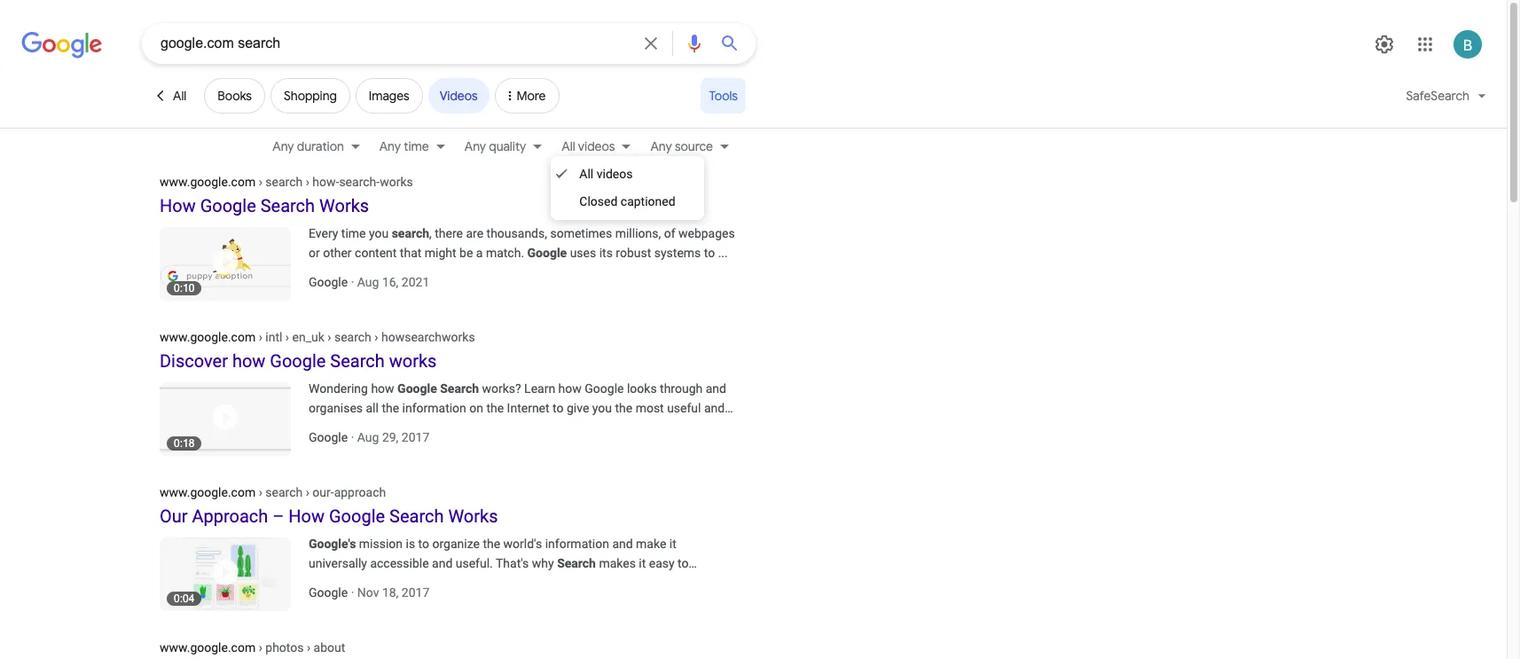 Task type: locate. For each thing, give the bounding box(es) containing it.
2 vertical spatial to
[[678, 556, 689, 570]]

3 any from the left
[[465, 138, 486, 154]]

any up the › search › how-search-works text field
[[273, 138, 294, 154]]

www.google.com up the 'how google search works'
[[160, 175, 256, 189]]

to inside the makes it easy to discover a broad range ...
[[678, 556, 689, 570]]

, there are thousands, sometimes millions, of webpages or other content that might be a match.
[[309, 226, 735, 260]]

2 horizontal spatial how
[[558, 381, 582, 396]]

navigation containing any duration
[[0, 134, 1507, 162]]

0 horizontal spatial it
[[639, 556, 646, 570]]

you
[[369, 226, 389, 240], [592, 401, 612, 415]]

search up the 'how google search works'
[[265, 175, 303, 189]]

› left "about"
[[307, 640, 311, 655]]

None search field
[[0, 22, 756, 64]]

photos
[[265, 640, 304, 655]]

1 vertical spatial a
[[358, 576, 365, 590]]

0 vertical spatial all
[[173, 88, 187, 104]]

0:10 link
[[160, 224, 309, 301]]

1 horizontal spatial you
[[592, 401, 612, 415]]

1 vertical spatial to
[[418, 537, 429, 551]]

www.google.com up 'approach'
[[160, 485, 256, 499]]

16,
[[382, 275, 399, 289]]

to left give
[[553, 401, 564, 415]]

www.google.com › intl › en_uk › search › howsearchworks
[[160, 330, 475, 344]]

2017 right 29,
[[402, 430, 430, 444]]

2 none text field from the top
[[160, 329, 475, 344]]

search up –
[[265, 485, 303, 499]]

0 vertical spatial how
[[160, 195, 196, 216]]

· left nov
[[351, 585, 354, 600]]

0 vertical spatial time
[[404, 138, 429, 154]]

works
[[380, 175, 413, 189], [389, 350, 437, 372]]

google up give
[[585, 381, 624, 396]]

google · nov 18, 2017
[[309, 585, 430, 600]]

information inside mission is to organize the world's information and make it universally accessible and useful. that's why
[[545, 537, 609, 551]]

1 horizontal spatial works
[[448, 506, 498, 527]]

the right on
[[486, 401, 504, 415]]

None text field
[[160, 174, 413, 189], [160, 329, 475, 344]]

search-
[[339, 175, 380, 189]]

organises
[[309, 401, 363, 415]]

and down organize
[[432, 556, 453, 570]]

1 none text field from the top
[[160, 174, 413, 189]]

any for any quality
[[465, 138, 486, 154]]

1 horizontal spatial to
[[553, 401, 564, 415]]

of
[[664, 226, 675, 240]]

our-
[[313, 485, 334, 499]]

1 horizontal spatial how
[[371, 381, 394, 396]]

›
[[259, 175, 262, 189], [306, 175, 309, 189], [259, 330, 262, 344], [285, 330, 289, 344], [328, 330, 331, 344], [375, 330, 378, 344], [259, 485, 262, 499], [306, 485, 309, 499], [259, 640, 262, 655], [307, 640, 311, 655]]

www.google.com up the discover
[[160, 330, 256, 344]]

2 none text field from the top
[[160, 640, 345, 655]]

search right en_uk
[[334, 330, 372, 344]]

www.google.com for approach
[[160, 485, 256, 499]]

en_uk
[[292, 330, 324, 344]]

› up the 'how google search works'
[[259, 175, 262, 189]]

0 horizontal spatial time
[[341, 226, 366, 240]]

1 horizontal spatial it
[[670, 537, 677, 551]]

it inside the makes it easy to discover a broad range ...
[[639, 556, 646, 570]]

quality
[[489, 138, 526, 154]]

approach
[[192, 506, 268, 527]]

aug left 16,
[[357, 275, 379, 289]]

it left easy
[[639, 556, 646, 570]]

information inside works? learn how google looks through and organises all the information on the internet to give you the most useful and relevant ...
[[402, 401, 466, 415]]

2 vertical spatial all
[[580, 167, 594, 181]]

0 horizontal spatial a
[[358, 576, 365, 590]]

works up organize
[[448, 506, 498, 527]]

mission is to organize the world's information and make it universally accessible and useful. that's why
[[309, 537, 677, 570]]

information up why on the bottom left of the page
[[545, 537, 609, 551]]

how
[[232, 350, 266, 372], [371, 381, 394, 396], [558, 381, 582, 396]]

videos
[[440, 88, 478, 104]]

works down the › search › how-search-works text box
[[319, 195, 369, 216]]

about
[[314, 640, 345, 655]]

1 vertical spatial none text field
[[160, 640, 345, 655]]

any inside 'dropdown button'
[[651, 138, 672, 154]]

how for discover
[[232, 350, 266, 372]]

2 aug from the top
[[357, 430, 379, 444]]

1 vertical spatial you
[[592, 401, 612, 415]]

1 horizontal spatial all
[[562, 138, 575, 154]]

2 · from the top
[[351, 430, 354, 444]]

videos up closed captioned
[[597, 167, 633, 181]]

aug left 29,
[[357, 430, 379, 444]]

2017 for google
[[402, 585, 430, 600]]

1 vertical spatial how
[[289, 506, 325, 527]]

0 vertical spatial information
[[402, 401, 466, 415]]

works down 'howsearchworks'
[[389, 350, 437, 372]]

1 · from the top
[[351, 275, 354, 289]]

1 vertical spatial all
[[562, 138, 575, 154]]

works? learn how google looks through and organises all the information on the internet to give you the most useful and relevant ...
[[309, 381, 726, 435]]

1 2017 from the top
[[402, 430, 430, 444]]

you right give
[[592, 401, 612, 415]]

2 vertical spatial ·
[[351, 585, 354, 600]]

any time button
[[369, 137, 454, 156]]

www.google.com inside › photos › about text box
[[160, 640, 256, 655]]

all videos
[[562, 138, 615, 154], [580, 167, 633, 181]]

a inside the makes it easy to discover a broad range ...
[[358, 576, 365, 590]]

2 www.google.com from the top
[[160, 330, 256, 344]]

other
[[323, 246, 352, 260]]

to right is
[[418, 537, 429, 551]]

· for google
[[351, 585, 354, 600]]

all down all videos dropdown button
[[580, 167, 594, 181]]

www.google.com for how
[[160, 330, 256, 344]]

any
[[273, 138, 294, 154], [379, 138, 401, 154], [465, 138, 486, 154], [651, 138, 672, 154]]

0 vertical spatial none text field
[[160, 484, 386, 499]]

search inside text box
[[265, 485, 303, 499]]

to right easy
[[678, 556, 689, 570]]

shopping
[[284, 88, 337, 104]]

all inside radio item
[[580, 167, 594, 181]]

2 2017 from the top
[[402, 585, 430, 600]]

it inside mission is to organize the world's information and make it universally accessible and useful. that's why
[[670, 537, 677, 551]]

all left books
[[173, 88, 187, 104]]

google
[[200, 195, 256, 216], [527, 246, 567, 260], [309, 275, 348, 289], [270, 350, 326, 372], [397, 381, 437, 396], [585, 381, 624, 396], [309, 430, 348, 444], [329, 506, 385, 527], [309, 585, 348, 600]]

that's
[[496, 556, 529, 570]]

information left on
[[402, 401, 466, 415]]

› left how-
[[306, 175, 309, 189]]

1 vertical spatial time
[[341, 226, 366, 240]]

0 vertical spatial it
[[670, 537, 677, 551]]

0 horizontal spatial all
[[173, 88, 187, 104]]

2 horizontal spatial all
[[580, 167, 594, 181]]

0 vertical spatial videos
[[578, 138, 615, 154]]

0 vertical spatial to
[[553, 401, 564, 415]]

0 vertical spatial a
[[476, 246, 483, 260]]

discover
[[309, 576, 355, 590]]

1 www.google.com from the top
[[160, 175, 256, 189]]

time down images link at the left of page
[[404, 138, 429, 154]]

› photos › about text field
[[256, 640, 345, 655]]

1 vertical spatial videos
[[597, 167, 633, 181]]

how up 0:10 link
[[160, 195, 196, 216]]

none text field up the 'how google search works'
[[160, 174, 413, 189]]

0 vertical spatial all videos
[[562, 138, 615, 154]]

books link
[[204, 78, 265, 114]]

www.google.com › search › how-search-works
[[160, 175, 413, 189]]

any left source
[[651, 138, 672, 154]]

1 vertical spatial all videos
[[580, 167, 633, 181]]

none text field › search › our-approach
[[160, 484, 386, 499]]

4 any from the left
[[651, 138, 672, 154]]

search
[[265, 175, 303, 189], [392, 226, 429, 240], [334, 330, 372, 344], [265, 485, 303, 499]]

1 horizontal spatial time
[[404, 138, 429, 154]]

safesearch
[[1406, 88, 1470, 104]]

› left intl in the left bottom of the page
[[259, 330, 262, 344]]

1 aug from the top
[[357, 275, 379, 289]]

all videos up closed
[[580, 167, 633, 181]]

thousands,
[[487, 226, 547, 240]]

videos
[[578, 138, 615, 154], [597, 167, 633, 181]]

www.google.com for google
[[160, 175, 256, 189]]

organize
[[432, 537, 480, 551]]

videos link
[[428, 78, 489, 114]]

0 horizontal spatial how
[[232, 350, 266, 372]]

how down intl in the left bottom of the page
[[232, 350, 266, 372]]

0 horizontal spatial to
[[418, 537, 429, 551]]

a left broad
[[358, 576, 365, 590]]

images link
[[356, 78, 423, 114]]

1 vertical spatial aug
[[357, 430, 379, 444]]

4 www.google.com from the top
[[160, 640, 256, 655]]

2017 right 18,
[[402, 585, 430, 600]]

1 vertical spatial none text field
[[160, 329, 475, 344]]

all
[[173, 88, 187, 104], [562, 138, 575, 154], [580, 167, 594, 181]]

0:18
[[174, 437, 195, 450]]

works?
[[482, 381, 521, 396]]

1 vertical spatial 2017
[[402, 585, 430, 600]]

0 horizontal spatial how
[[160, 195, 196, 216]]

1 horizontal spatial information
[[545, 537, 609, 551]]

google down approach at the bottom
[[329, 506, 385, 527]]

0 horizontal spatial you
[[369, 226, 389, 240]]

1 any from the left
[[273, 138, 294, 154]]

2 any from the left
[[379, 138, 401, 154]]

0 vertical spatial you
[[369, 226, 389, 240]]

how down › search › our-approach 'text field'
[[289, 506, 325, 527]]

a right be
[[476, 246, 483, 260]]

navigation
[[0, 134, 1507, 162]]

how for wondering
[[371, 381, 394, 396]]

howsearchworks
[[381, 330, 475, 344]]

none text field up discover how google search works
[[160, 329, 475, 344]]

and right useful
[[704, 401, 725, 415]]

how
[[160, 195, 196, 216], [289, 506, 325, 527]]

it right make
[[670, 537, 677, 551]]

all videos up the all videos radio item
[[562, 138, 615, 154]]

any left quality
[[465, 138, 486, 154]]

millions,
[[615, 226, 661, 240]]

time inside popup button
[[404, 138, 429, 154]]

search right why on the bottom left of the page
[[557, 556, 596, 570]]

menu
[[551, 156, 704, 220]]

works down seconds)
[[380, 175, 413, 189]]

› right intl in the left bottom of the page
[[285, 330, 289, 344]]

2017
[[402, 430, 430, 444], [402, 585, 430, 600]]

shopping link
[[271, 78, 350, 114]]

google inside works? learn how google looks through and organises all the information on the internet to give you the most useful and relevant ...
[[585, 381, 624, 396]]

0 vertical spatial none text field
[[160, 174, 413, 189]]

you up content
[[369, 226, 389, 240]]

safesearch button
[[1396, 78, 1497, 121]]

search up that
[[392, 226, 429, 240]]

closed captioned
[[580, 194, 676, 208]]

search up on
[[440, 381, 479, 396]]

time up other
[[341, 226, 366, 240]]

broad
[[368, 576, 400, 590]]

› intl › en_uk › search › howsearchworks text field
[[256, 330, 475, 344]]

2 horizontal spatial to
[[678, 556, 689, 570]]

and
[[706, 381, 726, 396], [704, 401, 725, 415], [612, 537, 633, 551], [432, 556, 453, 570]]

the inside mission is to organize the world's information and make it universally accessible and useful. that's why
[[483, 537, 500, 551]]

0 horizontal spatial information
[[402, 401, 466, 415]]

1 vertical spatial it
[[639, 556, 646, 570]]

1 none text field from the top
[[160, 484, 386, 499]]

1 vertical spatial information
[[545, 537, 609, 551]]

discover how google search works
[[160, 350, 437, 372]]

0 horizontal spatial works
[[319, 195, 369, 216]]

any up search-
[[379, 138, 401, 154]]

0 vertical spatial ·
[[351, 275, 354, 289]]

to ...
[[704, 246, 728, 260]]

and right through
[[706, 381, 726, 396]]

none text field for google
[[160, 329, 475, 344]]

· down other
[[351, 275, 354, 289]]

www.google.com inside › search › our-approach text box
[[160, 485, 256, 499]]

0 vertical spatial works
[[380, 175, 413, 189]]

www.google.com down 0:04
[[160, 640, 256, 655]]

how up all
[[371, 381, 394, 396]]

1 horizontal spatial a
[[476, 246, 483, 260]]

none text field up –
[[160, 484, 386, 499]]

to inside works? learn how google looks through and organises all the information on the internet to give you the most useful and relevant ...
[[553, 401, 564, 415]]

information
[[402, 401, 466, 415], [545, 537, 609, 551]]

google left uses
[[527, 246, 567, 260]]

search down › intl › en_uk › search › howsearchworks text box
[[330, 350, 385, 372]]

the up useful.
[[483, 537, 500, 551]]

videos inside dropdown button
[[578, 138, 615, 154]]

any inside dropdown button
[[465, 138, 486, 154]]

None text field
[[160, 484, 386, 499], [160, 640, 345, 655]]

none text field down 0:04 link
[[160, 640, 345, 655]]

3 www.google.com from the top
[[160, 485, 256, 499]]

0 vertical spatial aug
[[357, 275, 379, 289]]

all inside dropdown button
[[562, 138, 575, 154]]

universally
[[309, 556, 367, 570]]

none text field for search
[[160, 174, 413, 189]]

videos inside radio item
[[597, 167, 633, 181]]

videos up the all videos radio item
[[578, 138, 615, 154]]

tools button
[[701, 78, 746, 114]]

time
[[404, 138, 429, 154], [341, 226, 366, 240]]

3 · from the top
[[351, 585, 354, 600]]

how up give
[[558, 381, 582, 396]]

google down organises
[[309, 430, 348, 444]]

intl
[[265, 330, 282, 344]]

› left 'howsearchworks'
[[375, 330, 378, 344]]

makes it easy to discover a broad range ...
[[309, 556, 689, 590]]

search down www.google.com › search › how-search-works
[[261, 195, 315, 216]]

all right quality
[[562, 138, 575, 154]]

a
[[476, 246, 483, 260], [358, 576, 365, 590]]

1 vertical spatial ·
[[351, 430, 354, 444]]

· down organises
[[351, 430, 354, 444]]

› right en_uk
[[328, 330, 331, 344]]

1 horizontal spatial how
[[289, 506, 325, 527]]

0:04 link
[[160, 534, 309, 611]]

google · aug 16, 2021
[[309, 275, 430, 289]]

0 vertical spatial 2017
[[402, 430, 430, 444]]



Task type: vqa. For each thing, say whether or not it's contained in the screenshot.
THE 'TO' to the left
yes



Task type: describe. For each thing, give the bounding box(es) containing it.
our approach – how google search works
[[160, 506, 498, 527]]

0 vertical spatial works
[[319, 195, 369, 216]]

works inside text field
[[380, 175, 413, 189]]

–
[[273, 506, 284, 527]]

,
[[429, 226, 432, 240]]

all videos inside radio item
[[580, 167, 633, 181]]

closed
[[580, 194, 618, 208]]

more button
[[495, 78, 559, 121]]

google down other
[[309, 275, 348, 289]]

images
[[369, 88, 410, 104]]

Search search field
[[161, 34, 633, 56]]

google image
[[21, 32, 103, 59]]

is
[[406, 537, 415, 551]]

discover
[[160, 350, 228, 372]]

match.
[[486, 246, 524, 260]]

internet
[[507, 401, 550, 415]]

most
[[636, 401, 664, 415]]

google up 0:10 link
[[200, 195, 256, 216]]

useful.
[[456, 556, 493, 570]]

› left our-
[[306, 485, 309, 499]]

more
[[517, 88, 546, 104]]

sometimes
[[550, 226, 612, 240]]

webpages
[[679, 226, 735, 240]]

none text field the › search › how-search-works
[[160, 174, 413, 189]]

all
[[366, 401, 379, 415]]

search by voice image
[[684, 33, 705, 54]]

are
[[466, 226, 484, 240]]

our
[[160, 506, 188, 527]]

google's
[[309, 537, 356, 551]]

accessible
[[370, 556, 429, 570]]

(0.32
[[325, 151, 354, 167]]

or
[[309, 246, 320, 260]]

www.google.com › photos › about
[[160, 640, 345, 655]]

any source button
[[640, 137, 738, 156]]

0:10
[[174, 282, 195, 294]]

aug for search
[[357, 430, 379, 444]]

mission
[[359, 537, 403, 551]]

closed captioned link
[[551, 188, 704, 216]]

google uses its robust systems to ...
[[527, 246, 728, 260]]

any quality button
[[454, 137, 551, 156]]

any duration
[[273, 138, 344, 154]]

range ...
[[403, 576, 447, 590]]

useful
[[667, 401, 701, 415]]

any time
[[379, 138, 429, 154]]

how google search works
[[160, 195, 369, 216]]

any quality
[[465, 138, 526, 154]]

relevant ...
[[309, 420, 365, 435]]

every time you search
[[309, 226, 429, 240]]

none text field › intl › en_uk › search › howsearchworks
[[160, 329, 475, 344]]

any source
[[651, 138, 713, 154]]

easy
[[649, 556, 675, 570]]

2017 for works
[[402, 430, 430, 444]]

29,
[[382, 430, 399, 444]]

menu containing all videos
[[551, 156, 704, 220]]

that
[[400, 246, 422, 260]]

any for any duration
[[273, 138, 294, 154]]

why
[[532, 556, 554, 570]]

the left most
[[615, 401, 633, 415]]

every
[[309, 226, 338, 240]]

might
[[425, 246, 456, 260]]

duration
[[297, 138, 344, 154]]

google down en_uk
[[270, 350, 326, 372]]

› up 'approach'
[[259, 485, 262, 499]]

source
[[675, 138, 713, 154]]

aug for works
[[357, 275, 379, 289]]

learn
[[524, 381, 555, 396]]

a inside , there are thousands, sometimes millions, of webpages or other content that might be a match.
[[476, 246, 483, 260]]

give
[[567, 401, 589, 415]]

0:18 link
[[160, 379, 309, 456]]

none text field › photos › about
[[160, 640, 345, 655]]

be
[[460, 246, 473, 260]]

all link
[[142, 78, 199, 114]]

more filters element
[[517, 88, 546, 104]]

world's
[[503, 537, 542, 551]]

google down 'howsearchworks'
[[397, 381, 437, 396]]

search up is
[[389, 506, 444, 527]]

nov
[[357, 585, 379, 600]]

makes
[[599, 556, 636, 570]]

how inside works? learn how google looks through and organises all the information on the internet to give you the most useful and relevant ...
[[558, 381, 582, 396]]

all videos button
[[551, 137, 640, 156]]

and up makes
[[612, 537, 633, 551]]

through
[[660, 381, 703, 396]]

how-
[[313, 175, 339, 189]]

any duration button
[[273, 137, 369, 156]]

google down universally
[[309, 585, 348, 600]]

you inside works? learn how google looks through and organises all the information on the internet to give you the most useful and relevant ...
[[592, 401, 612, 415]]

any for any time
[[379, 138, 401, 154]]

· for works
[[351, 430, 354, 444]]

› search › our-approach text field
[[256, 485, 386, 499]]

› left photos
[[259, 640, 262, 655]]

2021
[[402, 275, 430, 289]]

1 vertical spatial works
[[448, 506, 498, 527]]

any for any source
[[651, 138, 672, 154]]

clear image
[[640, 24, 662, 63]]

time for any
[[404, 138, 429, 154]]

to inside mission is to organize the world's information and make it universally accessible and useful. that's why
[[418, 537, 429, 551]]

tools
[[709, 88, 738, 104]]

all videos inside dropdown button
[[562, 138, 615, 154]]

wondering how google search
[[309, 381, 479, 396]]

› search › how-search-works text field
[[256, 175, 413, 189]]

(0.32 seconds)
[[323, 151, 411, 167]]

time for every
[[341, 226, 366, 240]]

0:04
[[174, 593, 195, 605]]

1 vertical spatial works
[[389, 350, 437, 372]]

18,
[[382, 585, 399, 600]]

the right all
[[382, 401, 399, 415]]

all videos radio item
[[551, 161, 704, 188]]

wondering
[[309, 381, 368, 396]]

approach
[[334, 485, 386, 499]]

looks
[[627, 381, 657, 396]]

there
[[435, 226, 463, 240]]

www.google.com › search › our-approach
[[160, 485, 386, 499]]

robust
[[616, 246, 651, 260]]



